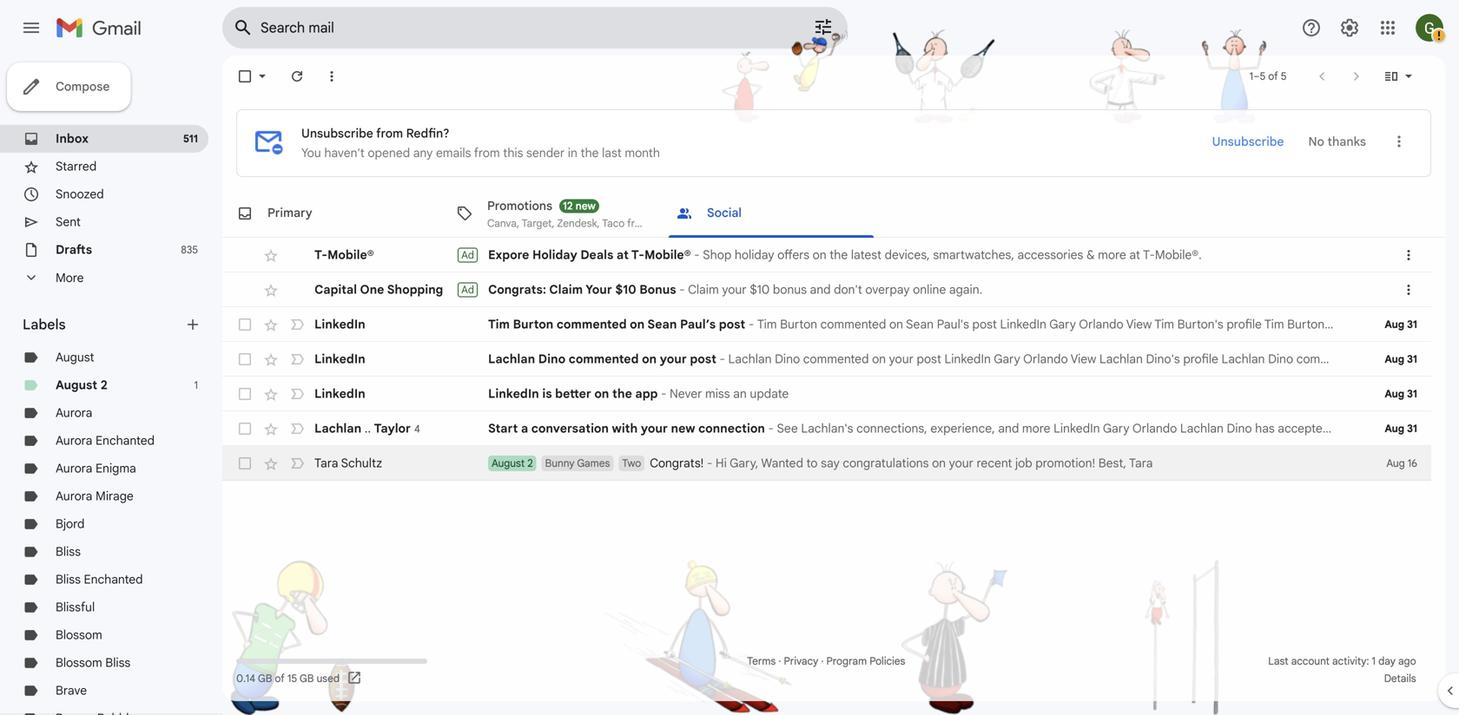 Task type: vqa. For each thing, say whether or not it's contained in the screenshot.
'with'
yes



Task type: locate. For each thing, give the bounding box(es) containing it.
1 horizontal spatial sean
[[906, 317, 934, 332]]

aurora down "august 2" link
[[56, 406, 92, 421]]

5 up unsubscribe button
[[1260, 70, 1266, 83]]

gary down tim burton commented on sean paul's post - tim burton commented on sean paul's post linkedin gary orlando view tim burton's profile tim burton commented on sean pau
[[994, 352, 1021, 367]]

1 blossom from the top
[[56, 628, 102, 643]]

1 horizontal spatial tara
[[1129, 456, 1153, 471]]

0 horizontal spatial 5
[[1260, 70, 1266, 83]]

t-
[[315, 248, 328, 263], [632, 248, 645, 263], [1143, 248, 1155, 263]]

5 right –
[[1281, 70, 1287, 83]]

paul's
[[937, 317, 970, 332]]

0 vertical spatial 2
[[101, 378, 108, 393]]

1 aurora from the top
[[56, 406, 92, 421]]

2 inside row
[[528, 457, 533, 470]]

0 vertical spatial gary
[[1050, 317, 1076, 332]]

26 ͏ from the left
[[867, 387, 870, 402]]

68 ͏ from the left
[[998, 387, 1001, 402]]

$10 left bonus
[[750, 282, 770, 298]]

claim left your
[[549, 282, 583, 298]]

65 ͏ from the left
[[988, 387, 992, 402]]

sean left pau
[[1414, 317, 1442, 332]]

t-mobile®
[[315, 248, 374, 263]]

search mail image
[[228, 12, 259, 43]]

your left "i
[[1383, 352, 1407, 367]]

38 ͏ from the left
[[904, 387, 907, 402]]

bliss for bliss link
[[56, 545, 81, 560]]

aug 31 up invitation.
[[1385, 388, 1418, 401]]

1 horizontal spatial profile
[[1227, 317, 1262, 332]]

14 ͏ from the left
[[830, 387, 833, 402]]

post right paul's
[[973, 317, 997, 332]]

august 2 down august link
[[56, 378, 108, 393]]

0 horizontal spatial from
[[376, 126, 403, 141]]

aug 31
[[1385, 318, 1418, 331], [1385, 353, 1418, 366], [1385, 388, 1418, 401], [1385, 423, 1418, 436]]

from left this
[[474, 146, 500, 161]]

accessories
[[1018, 248, 1084, 263]]

from up opened
[[376, 126, 403, 141]]

31 for linkedin is better on the app - never miss an update ͏ ͏ ͏ ͏ ͏ ͏ ͏ ͏ ͏ ͏ ͏ ͏ ͏ ͏ ͏ ͏ ͏ ͏ ͏ ͏ ͏ ͏ ͏ ͏ ͏ ͏ ͏ ͏ ͏ ͏ ͏ ͏ ͏ ͏ ͏ ͏ ͏ ͏ ͏ ͏ ͏ ͏ ͏ ͏ ͏ ͏ ͏ ͏ ͏ ͏ ͏ ͏ ͏ ͏ ͏ ͏ ͏ ͏ ͏ ͏ ͏ ͏ ͏ ͏ ͏ ͏ ͏ ͏ ͏ ͏ ͏ ͏ ͏ ͏ ͏ ͏ ͏ ͏ ͏ ͏ ͏ ͏ ͏ ͏ ͏ ͏ ͏ ͏ ͏ ͏
[[1408, 388, 1418, 401]]

0 horizontal spatial more
[[1023, 421, 1051, 437]]

august 2 inside row
[[492, 457, 533, 470]]

2 horizontal spatial burton
[[1288, 317, 1325, 332]]

2 horizontal spatial t-
[[1143, 248, 1155, 263]]

7 row from the top
[[222, 447, 1432, 481]]

blossom down blissful link
[[56, 628, 102, 643]]

tara
[[315, 456, 338, 471], [1129, 456, 1153, 471]]

3 row from the top
[[222, 308, 1460, 342]]

promotions, 12 new messages, tab
[[442, 189, 661, 238]]

last account activity: 1 day ago details
[[1269, 656, 1417, 686]]

last
[[1269, 656, 1289, 669]]

at left mobile®.
[[1130, 248, 1141, 263]]

aurora
[[56, 406, 92, 421], [56, 434, 92, 449], [56, 461, 92, 477], [56, 489, 92, 504]]

2 horizontal spatial 1
[[1372, 656, 1376, 669]]

aug for see lachlan's connections, experience, and more linkedin gary orlando lachlan dino has accepted your invitation. let's sta
[[1385, 423, 1405, 436]]

0 vertical spatial bliss
[[56, 545, 81, 560]]

tara left schultz
[[315, 456, 338, 471]]

schultz
[[341, 456, 382, 471]]

enchanted up the enigma
[[96, 434, 155, 449]]

update
[[750, 387, 789, 402]]

aurora up bjord at bottom
[[56, 489, 92, 504]]

tim down congrats:
[[488, 317, 510, 332]]

31 up let's
[[1408, 388, 1418, 401]]

0 horizontal spatial mobile®
[[328, 248, 374, 263]]

1 inside the labels navigation
[[194, 379, 198, 392]]

more image
[[323, 68, 341, 85]]

your
[[722, 282, 747, 298], [660, 352, 687, 367], [889, 352, 914, 367], [1383, 352, 1407, 367], [641, 421, 668, 437], [1334, 421, 1358, 437], [949, 456, 974, 471]]

t- up capital on the left top of page
[[315, 248, 328, 263]]

august down start
[[492, 457, 525, 470]]

1 horizontal spatial burton
[[780, 317, 818, 332]]

0 vertical spatial enchanted
[[96, 434, 155, 449]]

0 vertical spatial from
[[376, 126, 403, 141]]

gmail image
[[56, 10, 150, 45]]

1 horizontal spatial claim
[[688, 282, 719, 298]]

16 ͏ from the left
[[836, 387, 839, 402]]

34 ͏ from the left
[[892, 387, 895, 402]]

inbox
[[56, 131, 89, 146]]

view
[[1127, 317, 1152, 332], [1071, 352, 1097, 367]]

bliss enchanted
[[56, 573, 143, 588]]

64 ͏ from the left
[[985, 387, 988, 402]]

the right in
[[581, 146, 599, 161]]

1 5 from the left
[[1260, 70, 1266, 83]]

unsubscribe for unsubscribe from redfin? you haven't opened any emails from this sender in the last month
[[301, 126, 373, 141]]

see
[[777, 421, 798, 437]]

inbox link
[[56, 131, 89, 146]]

2 ͏ from the left
[[792, 387, 795, 402]]

sean left paul's
[[906, 317, 934, 332]]

71 ͏ from the left
[[1007, 387, 1010, 402]]

1 burton from the left
[[513, 317, 554, 332]]

burton
[[513, 317, 554, 332], [780, 317, 818, 332], [1288, 317, 1325, 332]]

social tab
[[662, 189, 881, 238]]

2 vertical spatial 1
[[1372, 656, 1376, 669]]

ad left congrats:
[[461, 284, 474, 297]]

post left "i
[[1410, 352, 1435, 367]]

0 horizontal spatial unsubscribe
[[301, 126, 373, 141]]

1 horizontal spatial $10
[[750, 282, 770, 298]]

congrats! - hi gary, wanted to say congratulations on your recent job promotion! best, tara
[[650, 456, 1153, 471]]

footer containing terms
[[222, 653, 1432, 688]]

$10
[[615, 282, 637, 298], [750, 282, 770, 298]]

1 vertical spatial profile
[[1184, 352, 1219, 367]]

2 horizontal spatial orlando
[[1133, 421, 1178, 437]]

sent
[[56, 215, 81, 230]]

congrats: claim your $10 bonus - claim your $10 bonus and don't overpay online again.
[[488, 282, 983, 298]]

1 for 1 – 5 of 5
[[1250, 70, 1254, 83]]

aug 31 for linkedin is better on the app - never miss an update ͏ ͏ ͏ ͏ ͏ ͏ ͏ ͏ ͏ ͏ ͏ ͏ ͏ ͏ ͏ ͏ ͏ ͏ ͏ ͏ ͏ ͏ ͏ ͏ ͏ ͏ ͏ ͏ ͏ ͏ ͏ ͏ ͏ ͏ ͏ ͏ ͏ ͏ ͏ ͏ ͏ ͏ ͏ ͏ ͏ ͏ ͏ ͏ ͏ ͏ ͏ ͏ ͏ ͏ ͏ ͏ ͏ ͏ ͏ ͏ ͏ ͏ ͏ ͏ ͏ ͏ ͏ ͏ ͏ ͏ ͏ ͏ ͏ ͏ ͏ ͏ ͏ ͏ ͏ ͏ ͏ ͏ ͏ ͏ ͏ ͏ ͏ ͏ ͏ ͏
[[1385, 388, 1418, 401]]

$10 right your
[[615, 282, 637, 298]]

17 ͏ from the left
[[839, 387, 842, 402]]

this
[[503, 146, 523, 161]]

an
[[733, 387, 747, 402]]

orlando down tim burton commented on sean paul's post - tim burton commented on sean paul's post linkedin gary orlando view tim burton's profile tim burton commented on sean pau
[[1024, 352, 1068, 367]]

81 ͏ from the left
[[1038, 387, 1041, 402]]

day
[[1379, 656, 1396, 669]]

77 ͏ from the left
[[1026, 387, 1029, 402]]

1 horizontal spatial more
[[1098, 248, 1127, 263]]

gary down accessories
[[1050, 317, 1076, 332]]

0 horizontal spatial august 2
[[56, 378, 108, 393]]

tab list
[[222, 189, 1446, 238]]

lachlan left dino's
[[1100, 352, 1143, 367]]

2 vertical spatial the
[[612, 387, 632, 402]]

bonus
[[640, 282, 676, 298]]

1 mobile® from the left
[[328, 248, 374, 263]]

a
[[521, 421, 528, 437]]

1 vertical spatial and
[[999, 421, 1019, 437]]

enchanted up blissful
[[84, 573, 143, 588]]

linkedin
[[315, 317, 366, 332], [1000, 317, 1047, 332], [315, 352, 366, 367], [945, 352, 991, 367], [315, 387, 366, 402], [488, 387, 539, 402], [1054, 421, 1100, 437]]

4 aug 31 from the top
[[1385, 423, 1418, 436]]

follow link to manage storage image
[[347, 671, 364, 688]]

blossom down blossom 'link'
[[56, 656, 102, 671]]

1 horizontal spatial 2
[[528, 457, 533, 470]]

unsubscribe up haven't
[[301, 126, 373, 141]]

1 vertical spatial 2
[[528, 457, 533, 470]]

2 sean from the left
[[906, 317, 934, 332]]

1 vertical spatial bliss
[[56, 573, 81, 588]]

congrats:
[[488, 282, 547, 298]]

- left shop
[[694, 248, 700, 263]]

at right deals
[[617, 248, 629, 263]]

0 horizontal spatial ·
[[779, 656, 781, 669]]

profile right burton's
[[1227, 317, 1262, 332]]

7 ͏ from the left
[[808, 387, 811, 402]]

1 claim from the left
[[549, 282, 583, 298]]

1 aug 31 from the top
[[1385, 318, 1418, 331]]

claim up the 'paul's'
[[688, 282, 719, 298]]

3 sean from the left
[[1414, 317, 1442, 332]]

2 $10 from the left
[[750, 282, 770, 298]]

2 aurora from the top
[[56, 434, 92, 449]]

2 horizontal spatial sean
[[1414, 317, 1442, 332]]

ad for congrats:
[[461, 284, 474, 297]]

aug 31 left pau
[[1385, 318, 1418, 331]]

opened
[[368, 146, 410, 161]]

capital
[[315, 282, 357, 298]]

89 ͏ from the left
[[1063, 387, 1066, 402]]

511
[[183, 132, 198, 146]]

48 ͏ from the left
[[935, 387, 939, 402]]

offers
[[778, 248, 810, 263]]

more right the &
[[1098, 248, 1127, 263]]

0 vertical spatial and
[[810, 282, 831, 298]]

0 horizontal spatial at
[[617, 248, 629, 263]]

3 31 from the top
[[1408, 388, 1418, 401]]

6 ͏ from the left
[[805, 387, 808, 402]]

t- up bonus
[[632, 248, 645, 263]]

2 horizontal spatial the
[[830, 248, 848, 263]]

your right with
[[641, 421, 668, 437]]

2 vertical spatial orlando
[[1133, 421, 1178, 437]]

88 ͏ from the left
[[1060, 387, 1063, 402]]

the left app
[[612, 387, 632, 402]]

2 horizontal spatial gary
[[1103, 421, 1130, 437]]

mobile® up bonus
[[645, 248, 691, 263]]

gb right 15
[[300, 673, 314, 686]]

None checkbox
[[236, 386, 254, 403], [236, 421, 254, 438], [236, 386, 254, 403], [236, 421, 254, 438]]

0 vertical spatial ad
[[461, 249, 474, 262]]

mobile® up capital on the left top of page
[[328, 248, 374, 263]]

new inside tab
[[576, 200, 596, 213]]

0.14 gb of 15 gb used
[[236, 673, 340, 686]]

0 horizontal spatial tara
[[315, 456, 338, 471]]

smartwatches,
[[933, 248, 1015, 263]]

41 ͏ from the left
[[914, 387, 917, 402]]

1 vertical spatial of
[[275, 673, 285, 686]]

1 horizontal spatial unsubscribe
[[1213, 134, 1285, 149]]

2 mobile® from the left
[[645, 248, 691, 263]]

0 vertical spatial new
[[576, 200, 596, 213]]

1 vertical spatial new
[[671, 421, 695, 437]]

lachlan
[[488, 352, 535, 367], [729, 352, 772, 367], [1100, 352, 1143, 367], [1222, 352, 1265, 367], [315, 421, 362, 436], [1181, 421, 1224, 437]]

1 ͏ from the left
[[789, 387, 792, 402]]

0 horizontal spatial gary
[[994, 352, 1021, 367]]

None search field
[[222, 7, 848, 49]]

1 gb from the left
[[258, 673, 272, 686]]

60 ͏ from the left
[[973, 387, 976, 402]]

dino up has
[[1269, 352, 1294, 367]]

1 horizontal spatial at
[[1130, 248, 1141, 263]]

orlando down dino's
[[1133, 421, 1178, 437]]

blossom link
[[56, 628, 102, 643]]

43 ͏ from the left
[[920, 387, 923, 402]]

45 ͏ from the left
[[926, 387, 929, 402]]

aug 31 left "i
[[1385, 353, 1418, 366]]

shopping
[[387, 282, 443, 298]]

experience,
[[931, 421, 995, 437]]

is
[[542, 387, 552, 402]]

1 vertical spatial blossom
[[56, 656, 102, 671]]

of left 15
[[275, 673, 285, 686]]

0 horizontal spatial 1
[[194, 379, 198, 392]]

commented
[[557, 317, 627, 332], [821, 317, 887, 332], [1328, 317, 1394, 332], [569, 352, 639, 367], [803, 352, 869, 367], [1297, 352, 1363, 367]]

2 ad from the top
[[461, 284, 474, 297]]

august 2 down start
[[492, 457, 533, 470]]

1 at from the left
[[617, 248, 629, 263]]

2 row from the top
[[222, 273, 1432, 308]]

august 2 inside the labels navigation
[[56, 378, 108, 393]]

0 horizontal spatial view
[[1071, 352, 1097, 367]]

3 aug 31 from the top
[[1385, 388, 1418, 401]]

2 5 from the left
[[1281, 70, 1287, 83]]

1 vertical spatial ad
[[461, 284, 474, 297]]

aug
[[1385, 318, 1405, 331], [1385, 353, 1405, 366], [1385, 388, 1405, 401], [1385, 423, 1405, 436], [1387, 457, 1406, 470]]

2 blossom from the top
[[56, 656, 102, 671]]

2 aug 31 from the top
[[1385, 353, 1418, 366]]

0 vertical spatial blossom
[[56, 628, 102, 643]]

1 horizontal spatial gb
[[300, 673, 314, 686]]

79 ͏ from the left
[[1032, 387, 1035, 402]]

linkedin is better on the app - never miss an update ͏ ͏ ͏ ͏ ͏ ͏ ͏ ͏ ͏ ͏ ͏ ͏ ͏ ͏ ͏ ͏ ͏ ͏ ͏ ͏ ͏ ͏ ͏ ͏ ͏ ͏ ͏ ͏ ͏ ͏ ͏ ͏ ͏ ͏ ͏ ͏ ͏ ͏ ͏ ͏ ͏ ͏ ͏ ͏ ͏ ͏ ͏ ͏ ͏ ͏ ͏ ͏ ͏ ͏ ͏ ͏ ͏ ͏ ͏ ͏ ͏ ͏ ͏ ͏ ͏ ͏ ͏ ͏ ͏ ͏ ͏ ͏ ͏ ͏ ͏ ͏ ͏ ͏ ͏ ͏ ͏ ͏ ͏ ͏ ͏ ͏ ͏ ͏ ͏ ͏
[[488, 387, 1069, 402]]

profile down burton's
[[1184, 352, 1219, 367]]

2 vertical spatial august
[[492, 457, 525, 470]]

1 horizontal spatial t-
[[632, 248, 645, 263]]

row
[[222, 238, 1432, 273], [222, 273, 1432, 308], [222, 308, 1460, 342], [222, 342, 1460, 377], [222, 377, 1432, 412], [222, 412, 1460, 447], [222, 447, 1432, 481]]

t- right the &
[[1143, 248, 1155, 263]]

2 vertical spatial gary
[[1103, 421, 1130, 437]]

3 aurora from the top
[[56, 461, 92, 477]]

0 vertical spatial 1
[[1250, 70, 1254, 83]]

1 horizontal spatial orlando
[[1079, 317, 1124, 332]]

0 horizontal spatial sean
[[648, 317, 677, 332]]

27 ͏ from the left
[[870, 387, 873, 402]]

unsubscribe inside unsubscribe from redfin? you haven't opened any emails from this sender in the last month
[[301, 126, 373, 141]]

dino's
[[1146, 352, 1181, 367]]

28 ͏ from the left
[[873, 387, 876, 402]]

44 ͏ from the left
[[923, 387, 926, 402]]

62 ͏ from the left
[[979, 387, 982, 402]]

new right the 12
[[576, 200, 596, 213]]

enchanted for bliss enchanted
[[84, 573, 143, 588]]

better
[[555, 387, 591, 402]]

- right bonus
[[680, 282, 685, 298]]

the left "latest"
[[830, 248, 848, 263]]

24 ͏ from the left
[[861, 387, 864, 402]]

aug 16
[[1387, 457, 1418, 470]]

0 horizontal spatial profile
[[1184, 352, 1219, 367]]

tab list containing promotions
[[222, 189, 1446, 238]]

5 row from the top
[[222, 377, 1432, 412]]

and left don't
[[810, 282, 831, 298]]

1 vertical spatial august 2
[[492, 457, 533, 470]]

aug up invitation.
[[1385, 388, 1405, 401]]

terms
[[747, 656, 776, 669]]

aug for tim burton commented on sean paul's post linkedin gary orlando view tim burton's profile tim burton commented on sean pau
[[1385, 318, 1405, 331]]

your right accepted
[[1334, 421, 1358, 437]]

1 horizontal spatial mobile®
[[645, 248, 691, 263]]

ad left expore
[[461, 249, 474, 262]]

1 horizontal spatial and
[[999, 421, 1019, 437]]

0 horizontal spatial claim
[[549, 282, 583, 298]]

36 ͏ from the left
[[898, 387, 901, 402]]

1 31 from the top
[[1408, 318, 1418, 331]]

0 horizontal spatial $10
[[615, 282, 637, 298]]

unsubscribe down –
[[1213, 134, 1285, 149]]

· right privacy
[[821, 656, 824, 669]]

unsubscribe button
[[1200, 126, 1297, 157]]

21 ͏ from the left
[[851, 387, 855, 402]]

4 tim from the left
[[1265, 317, 1285, 332]]

..
[[365, 421, 371, 436]]

aug 31 for start a conversation with your new connection - see lachlan's connections, experience, and more linkedin gary orlando lachlan dino has accepted your invitation. let's sta
[[1385, 423, 1418, 436]]

0 vertical spatial view
[[1127, 317, 1152, 332]]

1 horizontal spatial august 2
[[492, 457, 533, 470]]

15
[[287, 673, 297, 686]]

orlando down the &
[[1079, 317, 1124, 332]]

the inside unsubscribe from redfin? you haven't opened any emails from this sender in the last month
[[581, 146, 599, 161]]

more up job
[[1023, 421, 1051, 437]]

0 horizontal spatial the
[[581, 146, 599, 161]]

tim down bonus
[[757, 317, 777, 332]]

&
[[1087, 248, 1095, 263]]

unsubscribe inside unsubscribe button
[[1213, 134, 1285, 149]]

4 aurora from the top
[[56, 489, 92, 504]]

2 31 from the top
[[1408, 353, 1418, 366]]

3 burton from the left
[[1288, 317, 1325, 332]]

activity:
[[1333, 656, 1370, 669]]

31 up 16
[[1408, 423, 1418, 436]]

1 horizontal spatial 5
[[1281, 70, 1287, 83]]

53 ͏ from the left
[[951, 387, 954, 402]]

lachlan left ..
[[315, 421, 362, 436]]

1 horizontal spatial of
[[1269, 70, 1279, 83]]

new down never
[[671, 421, 695, 437]]

promotion!
[[1036, 456, 1096, 471]]

0 horizontal spatial orlando
[[1024, 352, 1068, 367]]

-
[[694, 248, 700, 263], [680, 282, 685, 298], [749, 317, 754, 332], [720, 352, 725, 367], [661, 387, 667, 402], [768, 421, 774, 437], [707, 456, 713, 471]]

lachlan left has
[[1181, 421, 1224, 437]]

1 inside last account activity: 1 day ago details
[[1372, 656, 1376, 669]]

account
[[1292, 656, 1330, 669]]

aurora enigma
[[56, 461, 136, 477]]

1 vertical spatial enchanted
[[84, 573, 143, 588]]

1 vertical spatial the
[[830, 248, 848, 263]]

and up recent
[[999, 421, 1019, 437]]

aurora down the aurora link on the bottom
[[56, 434, 92, 449]]

labels heading
[[23, 316, 184, 334]]

mobile®
[[328, 248, 374, 263], [645, 248, 691, 263]]

0 horizontal spatial gb
[[258, 673, 272, 686]]

paul's
[[680, 317, 716, 332]]

tim right burton's
[[1265, 317, 1285, 332]]

promotions
[[487, 199, 553, 214]]

1 horizontal spatial new
[[671, 421, 695, 437]]

sean down bonus
[[648, 317, 677, 332]]

your left recent
[[949, 456, 974, 471]]

gb right 0.14
[[258, 673, 272, 686]]

4 31 from the top
[[1408, 423, 1418, 436]]

online
[[913, 282, 946, 298]]

view up dino's
[[1127, 317, 1152, 332]]

details
[[1385, 673, 1417, 686]]

0 vertical spatial orlando
[[1079, 317, 1124, 332]]

primary
[[268, 205, 313, 221]]

tim up dino's
[[1155, 317, 1175, 332]]

unsubscribe
[[301, 126, 373, 141], [1213, 134, 1285, 149]]

main content
[[222, 56, 1460, 702]]

aurora enchanted
[[56, 434, 155, 449]]

2 inside the labels navigation
[[101, 378, 108, 393]]

tara right best,
[[1129, 456, 1153, 471]]

view left dino's
[[1071, 352, 1097, 367]]

0 horizontal spatial 2
[[101, 378, 108, 393]]

aug up aug 16
[[1385, 423, 1405, 436]]

· right terms link
[[779, 656, 781, 669]]

86 ͏ from the left
[[1054, 387, 1057, 402]]

0 horizontal spatial burton
[[513, 317, 554, 332]]

august 2
[[56, 378, 108, 393], [492, 457, 533, 470]]

0 horizontal spatial t-
[[315, 248, 328, 263]]

1
[[1250, 70, 1254, 83], [194, 379, 198, 392], [1372, 656, 1376, 669]]

enigma
[[96, 461, 136, 477]]

august down august link
[[56, 378, 97, 393]]

drafts
[[56, 242, 92, 258]]

12 ͏ from the left
[[823, 387, 827, 402]]

42 ͏ from the left
[[917, 387, 920, 402]]

august up "august 2" link
[[56, 350, 94, 365]]

gary up best,
[[1103, 421, 1130, 437]]

starred link
[[56, 159, 97, 174]]

expore
[[488, 248, 529, 263]]

primary tab
[[222, 189, 440, 238]]

0 vertical spatial august 2
[[56, 378, 108, 393]]

0 vertical spatial the
[[581, 146, 599, 161]]

0 vertical spatial august
[[56, 350, 94, 365]]

1 vertical spatial 1
[[194, 379, 198, 392]]

aurora for aurora enigma
[[56, 461, 92, 477]]

0 horizontal spatial new
[[576, 200, 596, 213]]

1 horizontal spatial 1
[[1250, 70, 1254, 83]]

dino up the is
[[538, 352, 566, 367]]

1 vertical spatial from
[[474, 146, 500, 161]]

2 at from the left
[[1130, 248, 1141, 263]]

1 horizontal spatial ·
[[821, 656, 824, 669]]

expore holiday deals at t-mobile® - shop holiday offers on the latest devices, smartwatches, accessories & more at t-mobile®.
[[488, 248, 1202, 263]]

None checkbox
[[236, 68, 254, 85], [236, 316, 254, 334], [236, 351, 254, 368], [236, 455, 254, 473], [236, 68, 254, 85], [236, 316, 254, 334], [236, 351, 254, 368], [236, 455, 254, 473]]

31 ͏ from the left
[[883, 387, 886, 402]]

1 – 5 of 5
[[1250, 70, 1287, 83]]

blossom for blossom bliss
[[56, 656, 102, 671]]

best,
[[1099, 456, 1127, 471]]

new inside row
[[671, 421, 695, 437]]

aurora up the aurora mirage "link"
[[56, 461, 92, 477]]

ago
[[1399, 656, 1417, 669]]

- left hi
[[707, 456, 713, 471]]

footer
[[222, 653, 1432, 688]]

august 2 link
[[56, 378, 108, 393]]



Task type: describe. For each thing, give the bounding box(es) containing it.
25 ͏ from the left
[[864, 387, 867, 402]]

1 tara from the left
[[315, 456, 338, 471]]

31 for lachlan dino commented on your post - lachlan dino commented on your post linkedin gary orlando view lachlan dino's profile lachlan dino commented on your post "i wi
[[1408, 353, 1418, 366]]

aurora link
[[56, 406, 92, 421]]

inbox tip region
[[236, 109, 1432, 177]]

58 ͏ from the left
[[967, 387, 970, 402]]

22 ͏ from the left
[[855, 387, 858, 402]]

mirage
[[96, 489, 134, 504]]

5 ͏ from the left
[[802, 387, 805, 402]]

31 for tim burton commented on sean paul's post - tim burton commented on sean paul's post linkedin gary orlando view tim burton's profile tim burton commented on sean pau
[[1408, 318, 1418, 331]]

1 · from the left
[[779, 656, 781, 669]]

footer inside main content
[[222, 653, 1432, 688]]

with
[[612, 421, 638, 437]]

two
[[622, 457, 641, 470]]

blissful
[[56, 600, 95, 616]]

latest
[[851, 248, 882, 263]]

lachlan down burton's
[[1222, 352, 1265, 367]]

0 horizontal spatial of
[[275, 673, 285, 686]]

row containing t-mobile®
[[222, 238, 1432, 273]]

again.
[[950, 282, 983, 298]]

1 vertical spatial view
[[1071, 352, 1097, 367]]

one
[[360, 282, 384, 298]]

aurora for aurora mirage
[[56, 489, 92, 504]]

aug 31 for tim burton commented on sean paul's post - tim burton commented on sean paul's post linkedin gary orlando view tim burton's profile tim burton commented on sean pau
[[1385, 318, 1418, 331]]

terms · privacy · program policies
[[747, 656, 906, 669]]

haven't
[[324, 146, 365, 161]]

- right app
[[661, 387, 667, 402]]

3 ͏ from the left
[[795, 387, 798, 402]]

august link
[[56, 350, 94, 365]]

bliss link
[[56, 545, 81, 560]]

no thanks
[[1309, 134, 1367, 149]]

start a conversation with your new connection - see lachlan's connections, experience, and more linkedin gary orlando lachlan dino has accepted your invitation. let's sta
[[488, 421, 1460, 437]]

80 ͏ from the left
[[1035, 387, 1038, 402]]

bonus
[[773, 282, 807, 298]]

78 ͏ from the left
[[1029, 387, 1032, 402]]

57 ͏ from the left
[[964, 387, 967, 402]]

90 ͏ from the left
[[1066, 387, 1069, 402]]

- left see
[[768, 421, 774, 437]]

2 gb from the left
[[300, 673, 314, 686]]

66 ͏ from the left
[[992, 387, 995, 402]]

61 ͏ from the left
[[976, 387, 979, 402]]

support image
[[1302, 17, 1322, 38]]

blissful link
[[56, 600, 95, 616]]

0 vertical spatial profile
[[1227, 317, 1262, 332]]

30 ͏ from the left
[[879, 387, 883, 402]]

social
[[707, 205, 742, 221]]

- up miss
[[720, 352, 725, 367]]

0 vertical spatial of
[[1269, 70, 1279, 83]]

49 ͏ from the left
[[939, 387, 942, 402]]

3 tim from the left
[[1155, 317, 1175, 332]]

2 · from the left
[[821, 656, 824, 669]]

aurora for aurora enchanted
[[56, 434, 92, 449]]

3 t- from the left
[[1143, 248, 1155, 263]]

70 ͏ from the left
[[1004, 387, 1007, 402]]

snoozed
[[56, 187, 104, 202]]

unsubscribe for unsubscribe
[[1213, 134, 1285, 149]]

2 tim from the left
[[757, 317, 777, 332]]

bliss for bliss enchanted
[[56, 573, 81, 588]]

capital one shopping
[[315, 282, 443, 298]]

in
[[568, 146, 578, 161]]

47 ͏ from the left
[[932, 387, 936, 402]]

blossom bliss
[[56, 656, 131, 671]]

connection
[[699, 421, 765, 437]]

program
[[827, 656, 867, 669]]

labels
[[23, 316, 66, 334]]

33 ͏ from the left
[[889, 387, 892, 402]]

more button
[[0, 264, 209, 292]]

congrats!
[[650, 456, 704, 471]]

wanted
[[761, 456, 804, 471]]

1 horizontal spatial the
[[612, 387, 632, 402]]

1 vertical spatial more
[[1023, 421, 1051, 437]]

enchanted for aurora enchanted
[[96, 434, 155, 449]]

59 ͏ from the left
[[970, 387, 973, 402]]

terms link
[[747, 656, 776, 669]]

lachlan down congrats:
[[488, 352, 535, 367]]

835
[[181, 244, 198, 257]]

lachlan up an
[[729, 352, 772, 367]]

holiday
[[735, 248, 775, 263]]

blossom for blossom 'link'
[[56, 628, 102, 643]]

aug left 16
[[1387, 457, 1406, 470]]

0 vertical spatial more
[[1098, 248, 1127, 263]]

–
[[1254, 70, 1260, 83]]

starred
[[56, 159, 97, 174]]

brave
[[56, 684, 87, 699]]

10 ͏ from the left
[[817, 387, 820, 402]]

1 horizontal spatial view
[[1127, 317, 1152, 332]]

11 ͏ from the left
[[820, 387, 823, 402]]

19 ͏ from the left
[[845, 387, 848, 402]]

46 ͏ from the left
[[929, 387, 932, 402]]

23 ͏ from the left
[[858, 387, 861, 402]]

aurora enigma link
[[56, 461, 136, 477]]

advanced search options image
[[806, 10, 841, 44]]

51 ͏ from the left
[[945, 387, 948, 402]]

1 horizontal spatial from
[[474, 146, 500, 161]]

52 ͏ from the left
[[948, 387, 951, 402]]

privacy
[[784, 656, 819, 669]]

13 ͏ from the left
[[827, 387, 830, 402]]

56 ͏ from the left
[[960, 387, 964, 402]]

32 ͏ from the left
[[886, 387, 889, 402]]

lachlan dino commented on your post - lachlan dino commented on your post linkedin gary orlando view lachlan dino's profile lachlan dino commented on your post "i wi
[[488, 352, 1460, 367]]

lachlan's
[[801, 421, 854, 437]]

your down shop
[[722, 282, 747, 298]]

aurora enchanted link
[[56, 434, 155, 449]]

aug for never miss an update ͏ ͏ ͏ ͏ ͏ ͏ ͏ ͏ ͏ ͏ ͏ ͏ ͏ ͏ ͏ ͏ ͏ ͏ ͏ ͏ ͏ ͏ ͏ ͏ ͏ ͏ ͏ ͏ ͏ ͏ ͏ ͏ ͏ ͏ ͏ ͏ ͏ ͏ ͏ ͏ ͏ ͏ ͏ ͏ ͏ ͏ ͏ ͏ ͏ ͏ ͏ ͏ ͏ ͏ ͏ ͏ ͏ ͏ ͏ ͏ ͏ ͏ ͏ ͏ ͏ ͏ ͏ ͏ ͏ ͏ ͏ ͏ ͏ ͏ ͏ ͏ ͏ ͏ ͏ ͏ ͏ ͏ ͏ ͏ ͏ ͏ ͏ ͏ ͏ ͏
[[1385, 388, 1405, 401]]

83 ͏ from the left
[[1044, 387, 1048, 402]]

87 ͏ from the left
[[1057, 387, 1060, 402]]

your
[[586, 282, 612, 298]]

labels navigation
[[0, 56, 222, 716]]

burton's
[[1178, 317, 1224, 332]]

no
[[1309, 134, 1325, 149]]

20 ͏ from the left
[[848, 387, 851, 402]]

2 t- from the left
[[632, 248, 645, 263]]

dino left has
[[1227, 421, 1253, 437]]

16
[[1408, 457, 1418, 470]]

82 ͏ from the left
[[1041, 387, 1044, 402]]

sta
[[1447, 421, 1460, 437]]

pau
[[1445, 317, 1460, 332]]

conversation
[[532, 421, 609, 437]]

miss
[[705, 387, 730, 402]]

used
[[317, 673, 340, 686]]

4 row from the top
[[222, 342, 1460, 377]]

15 ͏ from the left
[[833, 387, 836, 402]]

main content containing unsubscribe from redfin?
[[222, 56, 1460, 702]]

bliss enchanted link
[[56, 573, 143, 588]]

aug for lachlan dino commented on your post linkedin gary orlando view lachlan dino's profile lachlan dino commented on your post "i wi
[[1385, 353, 1405, 366]]

compose
[[56, 79, 110, 94]]

privacy link
[[784, 656, 819, 669]]

72 ͏ from the left
[[1010, 387, 1013, 402]]

redfin?
[[406, 126, 450, 141]]

2 claim from the left
[[688, 282, 719, 298]]

post right the 'paul's'
[[719, 317, 746, 332]]

4 ͏ from the left
[[798, 387, 802, 402]]

55 ͏ from the left
[[957, 387, 960, 402]]

54 ͏ from the left
[[954, 387, 957, 402]]

aurora for the aurora link on the bottom
[[56, 406, 92, 421]]

12
[[563, 200, 573, 213]]

ad for expore
[[461, 249, 474, 262]]

settings image
[[1340, 17, 1361, 38]]

31 for start a conversation with your new connection - see lachlan's connections, experience, and more linkedin gary orlando lachlan dino has accepted your invitation. let's sta
[[1408, 423, 1418, 436]]

shop
[[703, 248, 732, 263]]

mobile®.
[[1155, 248, 1202, 263]]

aurora mirage link
[[56, 489, 134, 504]]

1 tim from the left
[[488, 317, 510, 332]]

1 vertical spatial gary
[[994, 352, 1021, 367]]

8 ͏ from the left
[[811, 387, 814, 402]]

1 horizontal spatial gary
[[1050, 317, 1076, 332]]

don't
[[834, 282, 863, 298]]

row containing lachlan
[[222, 412, 1460, 447]]

has
[[1256, 421, 1275, 437]]

85 ͏ from the left
[[1051, 387, 1054, 402]]

tab list inside main content
[[222, 189, 1446, 238]]

63 ͏ from the left
[[982, 387, 985, 402]]

invitation.
[[1361, 421, 1414, 437]]

67 ͏ from the left
[[995, 387, 998, 402]]

bunny games
[[545, 457, 610, 470]]

69 ͏ from the left
[[1001, 387, 1004, 402]]

sender
[[527, 146, 565, 161]]

your up connections,
[[889, 352, 914, 367]]

row containing tara schultz
[[222, 447, 1432, 481]]

post down paul's
[[917, 352, 942, 367]]

main menu image
[[21, 17, 42, 38]]

program policies link
[[827, 656, 906, 669]]

1 sean from the left
[[648, 317, 677, 332]]

2 tara from the left
[[1129, 456, 1153, 471]]

emails
[[436, 146, 471, 161]]

toggle split pane mode image
[[1383, 68, 1401, 85]]

unsubscribe from redfin? you haven't opened any emails from this sender in the last month
[[301, 126, 660, 161]]

tim burton commented on sean paul's post - tim burton commented on sean paul's post linkedin gary orlando view tim burton's profile tim burton commented on sean pau
[[488, 317, 1460, 332]]

hi
[[716, 456, 727, 471]]

1 t- from the left
[[315, 248, 328, 263]]

row containing capital one shopping
[[222, 273, 1432, 308]]

2 burton from the left
[[780, 317, 818, 332]]

more
[[56, 270, 84, 286]]

- down the congrats: claim your $10 bonus - claim your $10 bonus and don't overpay online again.
[[749, 317, 754, 332]]

blossom bliss link
[[56, 656, 131, 671]]

40 ͏ from the left
[[911, 387, 914, 402]]

dino up linkedin is better on the app - never miss an update ͏ ͏ ͏ ͏ ͏ ͏ ͏ ͏ ͏ ͏ ͏ ͏ ͏ ͏ ͏ ͏ ͏ ͏ ͏ ͏ ͏ ͏ ͏ ͏ ͏ ͏ ͏ ͏ ͏ ͏ ͏ ͏ ͏ ͏ ͏ ͏ ͏ ͏ ͏ ͏ ͏ ͏ ͏ ͏ ͏ ͏ ͏ ͏ ͏ ͏ ͏ ͏ ͏ ͏ ͏ ͏ ͏ ͏ ͏ ͏ ͏ ͏ ͏ ͏ ͏ ͏ ͏ ͏ ͏ ͏ ͏ ͏ ͏ ͏ ͏ ͏ ͏ ͏ ͏ ͏ ͏ ͏ ͏ ͏ ͏ ͏ ͏ ͏ ͏ ͏
[[775, 352, 800, 367]]

let's
[[1418, 421, 1444, 437]]

refresh image
[[288, 68, 306, 85]]

your up never
[[660, 352, 687, 367]]

74 ͏ from the left
[[1016, 387, 1020, 402]]

1 for 1
[[194, 379, 198, 392]]

1 vertical spatial orlando
[[1024, 352, 1068, 367]]

1 vertical spatial august
[[56, 378, 97, 393]]

holiday
[[533, 248, 578, 263]]

aug 31 for lachlan dino commented on your post - lachlan dino commented on your post linkedin gary orlando view lachlan dino's profile lachlan dino commented on your post "i wi
[[1385, 353, 1418, 366]]

connections,
[[857, 421, 928, 437]]

1 $10 from the left
[[615, 282, 637, 298]]

post down the 'paul's'
[[690, 352, 717, 367]]

9 ͏ from the left
[[814, 387, 817, 402]]

50 ͏ from the left
[[942, 387, 945, 402]]

18 ͏ from the left
[[842, 387, 845, 402]]

76 ͏ from the left
[[1023, 387, 1026, 402]]

2 vertical spatial bliss
[[105, 656, 131, 671]]

month
[[625, 146, 660, 161]]

Search mail text field
[[261, 19, 765, 36]]

deals
[[581, 248, 614, 263]]

0 horizontal spatial and
[[810, 282, 831, 298]]

any
[[413, 146, 433, 161]]

73 ͏ from the left
[[1013, 387, 1016, 402]]



